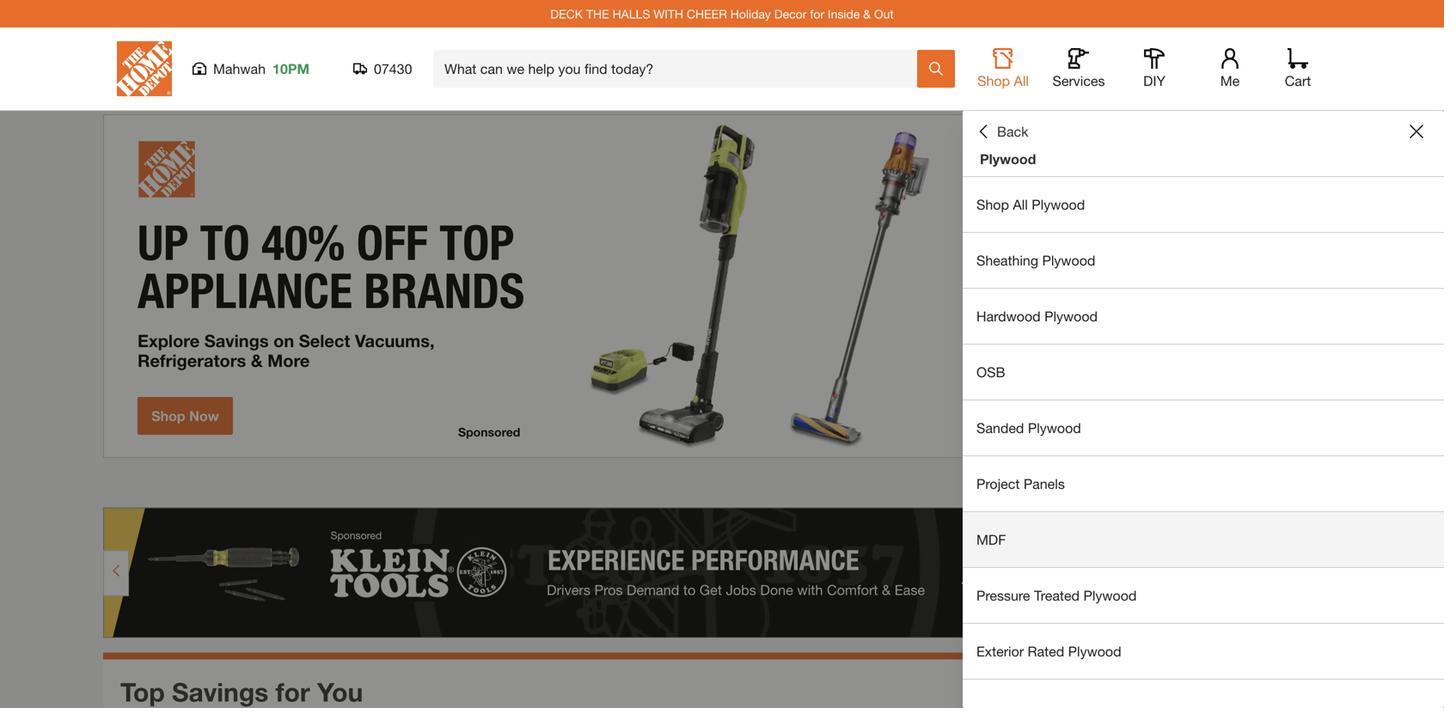 Task type: locate. For each thing, give the bounding box(es) containing it.
all inside button
[[1014, 73, 1029, 89]]

the home depot logo image
[[117, 41, 172, 96]]

0 vertical spatial shop
[[977, 73, 1010, 89]]

menu
[[963, 177, 1444, 680]]

shop up back button
[[977, 73, 1010, 89]]

0 vertical spatial all
[[1014, 73, 1029, 89]]

1 vertical spatial shop
[[976, 196, 1009, 213]]

back button
[[976, 123, 1028, 140]]

pressure
[[976, 588, 1030, 604]]

What can we help you find today? search field
[[444, 51, 916, 87]]

rated
[[1028, 643, 1064, 660]]

osb
[[976, 364, 1005, 380]]

07430
[[374, 61, 412, 77]]

plywood
[[980, 151, 1036, 167], [1032, 196, 1085, 213], [1042, 252, 1095, 269], [1044, 308, 1098, 324], [1028, 420, 1081, 436], [1083, 588, 1137, 604], [1068, 643, 1121, 660]]

shop all
[[977, 73, 1029, 89]]

plywood right treated on the bottom
[[1083, 588, 1137, 604]]

1 horizontal spatial for
[[810, 7, 824, 21]]

holiday
[[730, 7, 771, 21]]

project panels link
[[963, 456, 1444, 511]]

inside
[[828, 7, 860, 21]]

plywood right rated
[[1068, 643, 1121, 660]]

exterior rated plywood link
[[963, 624, 1444, 679]]

sanded plywood link
[[963, 401, 1444, 456]]

all
[[1014, 73, 1029, 89], [1013, 196, 1028, 213]]

for left inside
[[810, 7, 824, 21]]

menu containing shop all plywood
[[963, 177, 1444, 680]]

shop inside menu
[[976, 196, 1009, 213]]

top
[[120, 677, 165, 707]]

feedback link image
[[1421, 291, 1444, 383]]

cart link
[[1279, 48, 1317, 89]]

plywood right hardwood
[[1044, 308, 1098, 324]]

shop all plywood link
[[963, 177, 1444, 232]]

shop up sheathing
[[976, 196, 1009, 213]]

1 vertical spatial all
[[1013, 196, 1028, 213]]

all up sheathing
[[1013, 196, 1028, 213]]

0 horizontal spatial for
[[276, 677, 310, 707]]

exterior rated plywood
[[976, 643, 1121, 660]]

cart
[[1285, 73, 1311, 89]]

shop for shop all
[[977, 73, 1010, 89]]

me
[[1220, 73, 1240, 89]]

shop inside button
[[977, 73, 1010, 89]]

deck the halls with cheer holiday decor for inside & out
[[550, 7, 894, 21]]

sheathing plywood
[[976, 252, 1095, 269]]

me button
[[1203, 48, 1258, 89]]

for
[[810, 7, 824, 21], [276, 677, 310, 707]]

diy button
[[1127, 48, 1182, 89]]

shop
[[977, 73, 1010, 89], [976, 196, 1009, 213]]

pressure treated plywood
[[976, 588, 1137, 604]]

sheathing
[[976, 252, 1038, 269]]

all inside menu
[[1013, 196, 1028, 213]]

mahwah
[[213, 61, 266, 77]]

plywood right sanded
[[1028, 420, 1081, 436]]

top savings for you
[[120, 677, 363, 707]]

pressure treated plywood link
[[963, 568, 1444, 623]]

for left you
[[276, 677, 310, 707]]

deck
[[550, 7, 583, 21]]

you
[[317, 677, 363, 707]]

drawer close image
[[1410, 125, 1423, 138]]

all up back
[[1014, 73, 1029, 89]]

services
[[1053, 73, 1105, 89]]

osb link
[[963, 345, 1444, 400]]



Task type: describe. For each thing, give the bounding box(es) containing it.
1 vertical spatial for
[[276, 677, 310, 707]]

with
[[653, 7, 683, 21]]

plywood right sheathing
[[1042, 252, 1095, 269]]

sanded plywood
[[976, 420, 1081, 436]]

exterior
[[976, 643, 1024, 660]]

project
[[976, 476, 1020, 492]]

out
[[874, 7, 894, 21]]

07430 button
[[353, 60, 413, 77]]

decor
[[774, 7, 807, 21]]

halls
[[612, 7, 650, 21]]

back
[[997, 123, 1028, 140]]

plywood inside "link"
[[1028, 420, 1081, 436]]

&
[[863, 7, 871, 21]]

all for shop all
[[1014, 73, 1029, 89]]

services button
[[1051, 48, 1106, 89]]

shop all plywood
[[976, 196, 1085, 213]]

mdf link
[[963, 512, 1444, 567]]

hardwood plywood link
[[963, 289, 1444, 344]]

sanded
[[976, 420, 1024, 436]]

panels
[[1024, 476, 1065, 492]]

plywood down back
[[980, 151, 1036, 167]]

0 vertical spatial for
[[810, 7, 824, 21]]

shop for shop all plywood
[[976, 196, 1009, 213]]

project panels
[[976, 476, 1065, 492]]

cheer
[[687, 7, 727, 21]]

treated
[[1034, 588, 1080, 604]]

plywood up sheathing plywood
[[1032, 196, 1085, 213]]

savings
[[172, 677, 268, 707]]

mahwah 10pm
[[213, 61, 309, 77]]

hardwood
[[976, 308, 1041, 324]]

sheathing plywood link
[[963, 233, 1444, 288]]

hardwood plywood
[[976, 308, 1098, 324]]

all for shop all plywood
[[1013, 196, 1028, 213]]

the
[[586, 7, 609, 21]]

diy
[[1143, 73, 1165, 89]]

deck the halls with cheer holiday decor for inside & out link
[[550, 7, 894, 21]]

shop all button
[[976, 48, 1031, 89]]

10pm
[[273, 61, 309, 77]]

mdf
[[976, 532, 1006, 548]]



Task type: vqa. For each thing, say whether or not it's contained in the screenshot.
Hardwood Plywood link
yes



